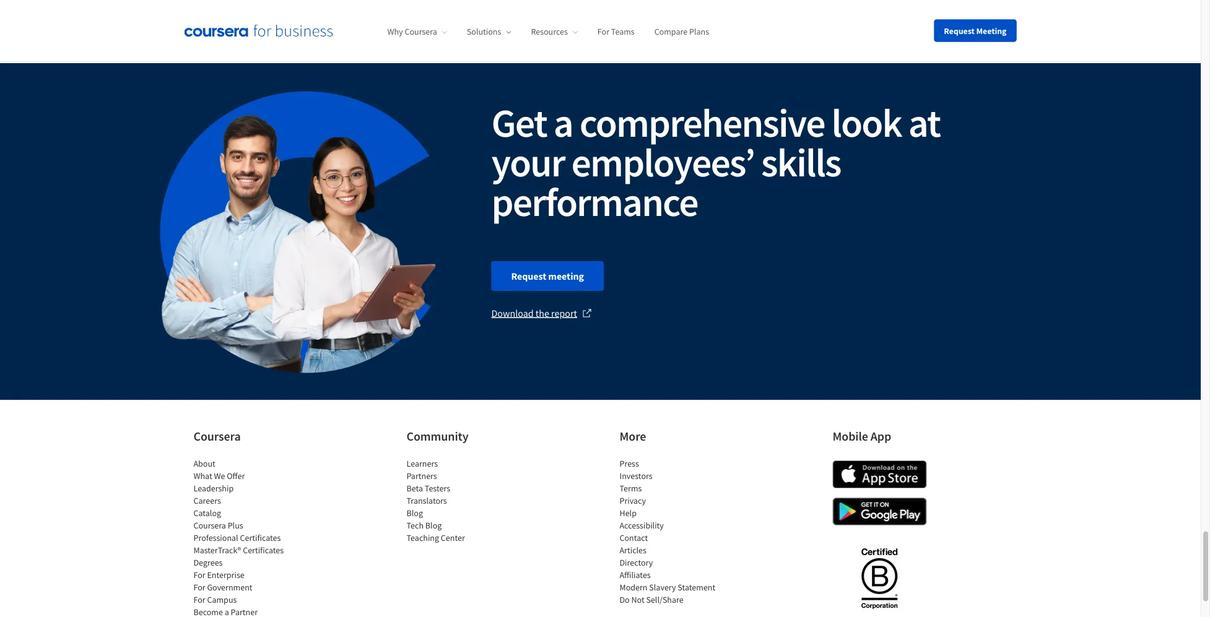 Task type: locate. For each thing, give the bounding box(es) containing it.
compare
[[655, 26, 688, 37]]

solutions
[[467, 26, 501, 37]]

why coursera link
[[387, 26, 447, 37]]

for left teams
[[598, 26, 610, 37]]

compare plans
[[655, 26, 709, 37]]

beta
[[407, 483, 423, 495]]

skills
[[761, 137, 841, 187]]

partners link
[[407, 471, 437, 482]]

tech blog link
[[407, 521, 442, 532]]

do
[[620, 595, 630, 606]]

articles
[[620, 545, 647, 557]]

for
[[598, 26, 610, 37], [194, 570, 205, 581], [194, 583, 205, 594], [194, 595, 205, 606]]

certificates up mastertrack® certificates link
[[240, 533, 281, 544]]

list containing about
[[194, 458, 299, 618]]

coursera up about on the bottom
[[194, 429, 241, 445]]

employees'
[[572, 137, 755, 187]]

list
[[194, 458, 299, 618], [407, 458, 512, 545], [620, 458, 725, 607]]

press link
[[620, 459, 639, 470]]

slavery
[[649, 583, 676, 594]]

resources
[[531, 26, 568, 37]]

learners link
[[407, 459, 438, 470]]

contact link
[[620, 533, 648, 544]]

list item
[[194, 607, 299, 618]]

modern slavery statement link
[[620, 583, 716, 594]]

professional certificates link
[[194, 533, 281, 544]]

3 list from the left
[[620, 458, 725, 607]]

0 vertical spatial request
[[944, 25, 975, 36]]

at
[[909, 98, 940, 148]]

articles link
[[620, 545, 647, 557]]

accessibility
[[620, 521, 664, 532]]

center
[[441, 533, 465, 544]]

list for community
[[407, 458, 512, 545]]

list containing press
[[620, 458, 725, 607]]

request for request meeting
[[944, 25, 975, 36]]

logo of certified b corporation image
[[854, 542, 905, 616]]

0 horizontal spatial list
[[194, 458, 299, 618]]

request inside request meeting button
[[944, 25, 975, 36]]

mobile app
[[833, 429, 892, 445]]

affiliates link
[[620, 570, 651, 581]]

1 vertical spatial request
[[511, 270, 546, 283]]

careers
[[194, 496, 221, 507]]

1 list from the left
[[194, 458, 299, 618]]

meeting
[[977, 25, 1007, 36]]

blog
[[407, 508, 423, 519], [425, 521, 442, 532]]

coursera down catalog on the left
[[194, 521, 226, 532]]

request inside request meeting link
[[511, 270, 546, 283]]

request
[[944, 25, 975, 36], [511, 270, 546, 283]]

teaching center link
[[407, 533, 465, 544]]

leadership
[[194, 483, 234, 495]]

certificates down professional certificates link
[[243, 545, 284, 557]]

1 horizontal spatial list
[[407, 458, 512, 545]]

certificates
[[240, 533, 281, 544], [243, 545, 284, 557]]

privacy link
[[620, 496, 646, 507]]

1 vertical spatial blog
[[425, 521, 442, 532]]

1 horizontal spatial request
[[944, 25, 975, 36]]

plus
[[228, 521, 243, 532]]

coursera
[[405, 26, 437, 37], [194, 429, 241, 445], [194, 521, 226, 532]]

0 horizontal spatial blog
[[407, 508, 423, 519]]

blog up teaching center link
[[425, 521, 442, 532]]

get a comprehensive look at your employees' skills performance
[[492, 98, 940, 227]]

get
[[492, 98, 547, 148]]

degrees
[[194, 558, 223, 569]]

investors
[[620, 471, 653, 482]]

2 list from the left
[[407, 458, 512, 545]]

request meeting link
[[492, 262, 604, 291]]

directory
[[620, 558, 653, 569]]

mastertrack®
[[194, 545, 241, 557]]

download the report
[[492, 308, 577, 320]]

list containing learners
[[407, 458, 512, 545]]

2 vertical spatial coursera
[[194, 521, 226, 532]]

government
[[207, 583, 252, 594]]

list for coursera
[[194, 458, 299, 618]]

0 horizontal spatial request
[[511, 270, 546, 283]]

degrees link
[[194, 558, 223, 569]]

1 vertical spatial certificates
[[243, 545, 284, 557]]

1 vertical spatial coursera
[[194, 429, 241, 445]]

testers
[[425, 483, 450, 495]]

compare plans link
[[655, 26, 709, 37]]

investors link
[[620, 471, 653, 482]]

privacy
[[620, 496, 646, 507]]

for enterprise link
[[194, 570, 245, 581]]

for up for campus link
[[194, 583, 205, 594]]

blog up tech
[[407, 508, 423, 519]]

terms
[[620, 483, 642, 495]]

get it on google play image
[[833, 498, 927, 526]]

we
[[214, 471, 225, 482]]

coursera right why
[[405, 26, 437, 37]]

about link
[[194, 459, 215, 470]]

2 horizontal spatial list
[[620, 458, 725, 607]]



Task type: vqa. For each thing, say whether or not it's contained in the screenshot.
Banner navigation
no



Task type: describe. For each thing, give the bounding box(es) containing it.
directory link
[[620, 558, 653, 569]]

press investors terms privacy help accessibility contact articles directory affiliates modern slavery statement do not sell/share
[[620, 459, 716, 606]]

tech
[[407, 521, 424, 532]]

for left campus
[[194, 595, 205, 606]]

learners
[[407, 459, 438, 470]]

coursera inside the about what we offer leadership careers catalog coursera plus professional certificates mastertrack® certificates degrees for enterprise for government for campus
[[194, 521, 226, 532]]

learners partners beta testers translators blog tech blog teaching center
[[407, 459, 465, 544]]

blog link
[[407, 508, 423, 519]]

catalog
[[194, 508, 221, 519]]

press
[[620, 459, 639, 470]]

sell/share
[[646, 595, 684, 606]]

what we offer link
[[194, 471, 245, 482]]

community
[[407, 429, 469, 445]]

performance
[[492, 177, 698, 227]]

request meeting button
[[934, 20, 1017, 42]]

teaching
[[407, 533, 439, 544]]

the
[[536, 308, 549, 320]]

about
[[194, 459, 215, 470]]

for campus link
[[194, 595, 237, 606]]

help link
[[620, 508, 637, 519]]

download
[[492, 308, 534, 320]]

app
[[871, 429, 892, 445]]

modern
[[620, 583, 648, 594]]

help
[[620, 508, 637, 519]]

comprehensive
[[580, 98, 825, 148]]

why
[[387, 26, 403, 37]]

meeting
[[548, 270, 584, 283]]

1 horizontal spatial blog
[[425, 521, 442, 532]]

mobile
[[833, 429, 868, 445]]

catalog link
[[194, 508, 221, 519]]

report
[[551, 308, 577, 320]]

your
[[492, 137, 565, 187]]

coursera plus link
[[194, 521, 243, 532]]

terms link
[[620, 483, 642, 495]]

translators
[[407, 496, 447, 507]]

list for more
[[620, 458, 725, 607]]

careers link
[[194, 496, 221, 507]]

why coursera
[[387, 26, 437, 37]]

what
[[194, 471, 212, 482]]

for government link
[[194, 583, 252, 594]]

download on the app store image
[[833, 461, 927, 489]]

teams
[[611, 26, 635, 37]]

contact
[[620, 533, 648, 544]]

plans
[[689, 26, 709, 37]]

do not sell/share link
[[620, 595, 684, 606]]

request meeting
[[944, 25, 1007, 36]]

professional
[[194, 533, 238, 544]]

offer
[[227, 471, 245, 482]]

partners
[[407, 471, 437, 482]]

translators link
[[407, 496, 447, 507]]

0 vertical spatial certificates
[[240, 533, 281, 544]]

for teams
[[598, 26, 635, 37]]

enterprise
[[207, 570, 245, 581]]

beta testers link
[[407, 483, 450, 495]]

more
[[620, 429, 646, 445]]

leadership link
[[194, 483, 234, 495]]

statement
[[678, 583, 716, 594]]

coursera for business image
[[184, 24, 333, 37]]

look
[[832, 98, 902, 148]]

a
[[554, 98, 573, 148]]

request meeting
[[511, 270, 584, 283]]

0 vertical spatial coursera
[[405, 26, 437, 37]]

download the report link
[[492, 306, 592, 321]]

request for request meeting
[[511, 270, 546, 283]]

for teams link
[[598, 26, 635, 37]]

resources link
[[531, 26, 578, 37]]

for down degrees
[[194, 570, 205, 581]]

campus
[[207, 595, 237, 606]]

solutions link
[[467, 26, 511, 37]]

affiliates
[[620, 570, 651, 581]]

about what we offer leadership careers catalog coursera plus professional certificates mastertrack® certificates degrees for enterprise for government for campus
[[194, 459, 284, 606]]

0 vertical spatial blog
[[407, 508, 423, 519]]

not
[[632, 595, 645, 606]]



